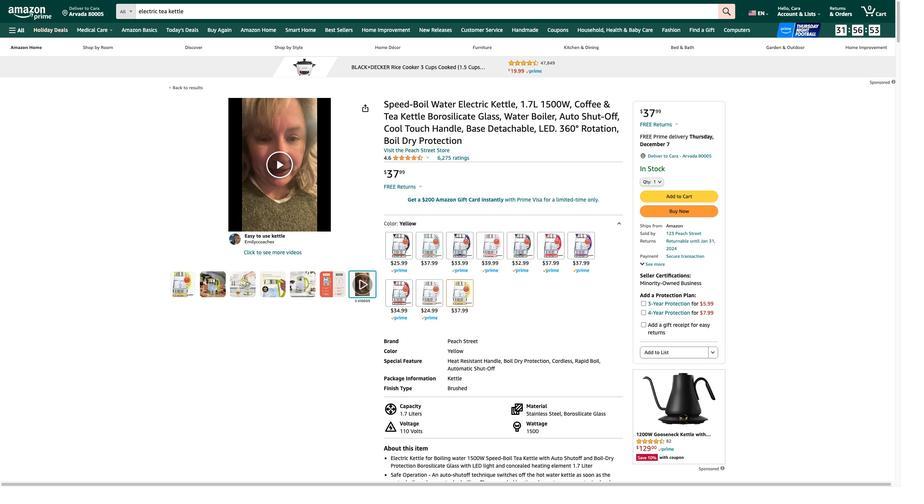 Task type: locate. For each thing, give the bounding box(es) containing it.
0 vertical spatial improvement
[[378, 27, 411, 33]]

deals right today's
[[186, 27, 199, 33]]

80005‌ up medical care 'link' on the left top of page
[[88, 11, 104, 17]]

to for deliver to cara - arvada 80005‌
[[664, 153, 669, 159]]

add to list
[[645, 350, 669, 356]]

to inside option
[[655, 350, 660, 356]]

protection for 4-
[[666, 310, 691, 316]]

2 shop from the left
[[275, 44, 285, 50]]

water right hot
[[547, 472, 560, 478]]

glass inside material stainless steel, borosilicate glass
[[594, 411, 606, 417]]

buy left now
[[670, 208, 678, 214]]

1 horizontal spatial more
[[655, 261, 666, 267]]

protection inside speed-boil water electric kettle, 1.7l 1500w, coffee & tea kettle borosilicate glass, water boiler, auto shut-off, cool touch handle, base detachable, led. 360° rotation, boil dry protection visit the peach street store
[[419, 135, 463, 146]]

speed- inside speed-boil water electric kettle, 1.7l 1500w, coffee & tea kettle borosilicate glass, water boiler, auto shut-off, cool touch handle, base detachable, led. 360° rotation, boil dry protection visit the peach street store
[[384, 99, 413, 109]]

0 horizontal spatial with
[[461, 463, 472, 469]]

new releases link
[[415, 25, 457, 35]]

free returns for free returns button to the right
[[641, 121, 674, 128]]

videos
[[287, 249, 302, 256]]

returns up "free prime delivery"
[[654, 121, 673, 128]]

1 horizontal spatial dry
[[515, 358, 523, 364]]

street up resistant
[[464, 338, 478, 345]]

1 vertical spatial amazon home
[[11, 44, 42, 50]]

tea inside speed-boil water electric kettle, 1.7l 1500w, coffee & tea kettle borosilicate glass, water boiler, auto shut-off, cool touch handle, base detachable, led. 360° rotation, boil dry protection visit the peach street store
[[384, 111, 399, 122]]

account
[[778, 11, 799, 17]]

for left easy
[[692, 322, 699, 328]]

water
[[432, 99, 456, 109], [505, 111, 529, 122]]

None checkbox
[[642, 301, 647, 306]]

heating up hot
[[532, 463, 551, 469]]

0 vertical spatial gift
[[706, 27, 715, 33]]

free returns button up "free prime delivery"
[[641, 121, 679, 128]]

0 horizontal spatial buy
[[208, 27, 217, 33]]

a inside add a gift receipt for easy returns
[[660, 322, 663, 328]]

1 horizontal spatial shop
[[275, 44, 285, 50]]

limited-
[[557, 196, 576, 203]]

amazon right the again
[[241, 27, 261, 33]]

add for add a gift receipt for easy returns
[[649, 322, 658, 328]]

all down amazon image at left
[[17, 27, 24, 33]]

home improvement up home décor link
[[362, 27, 411, 33]]

by inside the ships from amazon sold by
[[651, 231, 656, 236]]

0 horizontal spatial water
[[432, 99, 456, 109]]

kettle up touch
[[401, 111, 426, 122]]

6,275
[[438, 155, 452, 161]]

& right garden
[[783, 44, 787, 50]]

0 horizontal spatial :
[[849, 24, 851, 34]]

1 shop from the left
[[83, 44, 94, 50]]

0 horizontal spatial all
[[17, 27, 24, 33]]

year down 3-
[[654, 310, 664, 316]]

$ 37 99 up "free prime delivery"
[[641, 107, 662, 119]]

capacity
[[400, 403, 422, 409]]

free returns up get in the left top of the page
[[384, 183, 418, 190]]

peach inside 123 peach street returns
[[676, 231, 688, 236]]

Search Amazon text field
[[136, 4, 719, 19]]

& inside the returns & orders
[[831, 11, 835, 17]]

business
[[682, 280, 702, 287]]

all inside all search box
[[120, 9, 126, 14]]

1 horizontal spatial water
[[505, 111, 529, 122]]

voltage
[[400, 420, 419, 427]]

dry up the visit the peach street store "link"
[[402, 135, 417, 146]]

color:
[[384, 220, 399, 227]]

add for add to cart
[[667, 193, 676, 200]]

returnable until jan 31, 2024 button
[[667, 238, 716, 252]]

1.7 down capacity at the left of the page
[[400, 411, 408, 417]]

deliver
[[69, 5, 84, 11], [649, 153, 663, 159]]

a for add a gift receipt for easy returns
[[660, 322, 663, 328]]

$39.99
[[482, 260, 499, 266]]

add
[[667, 193, 676, 200], [641, 292, 651, 299], [649, 322, 658, 328], [645, 350, 654, 356]]

color: yellow
[[384, 220, 417, 227]]

add up 3-
[[641, 292, 651, 299]]

secure
[[667, 253, 681, 259]]

speed-
[[384, 99, 413, 109], [486, 455, 503, 462]]

0 horizontal spatial by
[[95, 44, 100, 50]]

1 deals from the left
[[54, 27, 68, 33]]

0 horizontal spatial street
[[421, 147, 436, 153]]

None submit
[[719, 4, 736, 19], [170, 272, 196, 297], [200, 272, 226, 297], [230, 272, 256, 297], [260, 272, 286, 297], [290, 272, 316, 297], [320, 272, 346, 297], [350, 272, 376, 297], [709, 347, 719, 358], [719, 4, 736, 19], [170, 272, 196, 297], [200, 272, 226, 297], [230, 272, 256, 297], [260, 272, 286, 297], [290, 272, 316, 297], [320, 272, 346, 297], [350, 272, 376, 297], [709, 347, 719, 358]]

1 horizontal spatial sponsored link
[[871, 79, 897, 86]]

1 vertical spatial handle,
[[484, 358, 503, 364]]

liters
[[409, 411, 422, 417]]

shop for shop by style
[[275, 44, 285, 50]]

and down 'prevents'
[[428, 487, 437, 487]]

peach up returnable
[[676, 231, 688, 236]]

0 horizontal spatial shut-
[[474, 365, 488, 372]]

1.7 down shutoff
[[573, 463, 581, 469]]

0 horizontal spatial glass
[[447, 463, 460, 469]]

steel,
[[549, 411, 563, 417]]

free returns for the bottommost free returns button
[[384, 183, 418, 190]]

$37.99 submit right black image
[[415, 231, 445, 268]]

1 vertical spatial home improvement
[[846, 44, 888, 50]]

0 vertical spatial tea
[[384, 111, 399, 122]]

0 vertical spatial home improvement link
[[358, 25, 415, 35]]

rotation,
[[582, 123, 620, 134]]

to up buy now
[[677, 193, 682, 200]]

$37.99 submit right grey image
[[536, 231, 566, 276]]

home right smart
[[302, 27, 316, 33]]

a inside 'navigation'
[[702, 27, 705, 33]]

1 vertical spatial popover image
[[427, 156, 430, 158]]

protection up 3-year protection link
[[656, 292, 683, 299]]

yellow image
[[448, 281, 472, 305]]

All search field
[[116, 4, 736, 20]]

element
[[552, 463, 572, 469], [536, 479, 556, 486]]

99
[[656, 108, 662, 114], [400, 169, 405, 175]]

dry inside about this item electric kettle for boiling water 1500w speed-boil tea kettle with auto shutoff and boil-dry protection borosilicate glass with led light and concealed heating element 1.7 liter safe operation - an auto-shutoff technique switches off the hot water kettle as soon as the water boils and prevents dry boiling. the concealed heating element ensures no toxins leach into the water, and the handle remains cool to the touch for safe handling.
[[606, 455, 614, 462]]

speed- up light
[[486, 455, 503, 462]]

0 horizontal spatial $ 37 99
[[384, 167, 405, 180]]

to left the list
[[655, 350, 660, 356]]

concealed up off at the bottom right of the page
[[507, 463, 531, 469]]

deliver inside 'deliver to cara arvada 80005‌'
[[69, 5, 84, 11]]

returns left popover icon
[[398, 183, 416, 190]]

4-year protection for $7.99
[[649, 310, 714, 316]]

instantly
[[482, 196, 504, 203]]

& for bed & bath
[[681, 44, 684, 50]]

1 vertical spatial home improvement link
[[842, 38, 893, 56]]

buy again link
[[203, 23, 236, 38]]

prime left visa
[[518, 196, 532, 203]]

dry inside speed-boil water electric kettle, 1.7l 1500w, coffee & tea kettle borosilicate glass, water boiler, auto shut-off, cool touch handle, base detachable, led. 360° rotation, boil dry protection visit the peach street store
[[402, 135, 417, 146]]

1 as from the left
[[577, 472, 582, 478]]

1 vertical spatial glass
[[447, 463, 460, 469]]

room
[[101, 44, 113, 50]]

electric inside about this item electric kettle for boiling water 1500w speed-boil tea kettle with auto shutoff and boil-dry protection borosilicate glass with led light and concealed heating element 1.7 liter safe operation - an auto-shutoff technique switches off the hot water kettle as soon as the water boils and prevents dry boiling. the concealed heating element ensures no toxins leach into the water, and the handle remains cool to the touch for safe handling.
[[391, 455, 409, 462]]

see more button
[[641, 261, 666, 267]]

‹
[[169, 84, 171, 90]]

popover image inside free returns button
[[676, 123, 679, 125]]

0 vertical spatial popover image
[[676, 123, 679, 125]]

no
[[577, 479, 583, 486]]

2 care from the left
[[643, 27, 654, 33]]

package
[[384, 375, 405, 382]]

popover image down the visit the peach street store "link"
[[427, 156, 430, 158]]

peach
[[405, 147, 420, 153], [676, 231, 688, 236], [448, 338, 462, 345]]

0 horizontal spatial arvada
[[69, 11, 87, 17]]

click to see more videos link
[[170, 249, 376, 256]]

touch
[[405, 123, 430, 134]]

white image
[[418, 281, 442, 305]]

0 horizontal spatial gift
[[458, 196, 468, 203]]

cotton candy pink image
[[478, 234, 503, 258]]

the
[[396, 147, 404, 153], [528, 472, 535, 478], [603, 472, 611, 478], [402, 487, 410, 487], [438, 487, 446, 487], [504, 487, 512, 487]]

as right soon
[[596, 472, 602, 478]]

1 horizontal spatial home improvement
[[846, 44, 888, 50]]

1 vertical spatial year
[[654, 310, 664, 316]]

all up amazon basics
[[120, 9, 126, 14]]

a for add a protection plan:
[[652, 292, 655, 299]]

80005‌ down thursday,
[[699, 153, 712, 159]]

popover image inside the 4.6 button
[[427, 156, 430, 158]]

off
[[488, 365, 496, 372]]

1 vertical spatial street
[[690, 231, 702, 236]]

1 horizontal spatial amazon home
[[241, 27, 276, 33]]

1 vertical spatial shut-
[[474, 365, 488, 372]]

handle, inside heat resistant handle, boil dry protection, cordless, rapid boil, automatic shut-off
[[484, 358, 503, 364]]

to for deliver to cara arvada 80005‌
[[85, 5, 89, 11]]

auto up '360°'
[[560, 111, 580, 122]]

$32.99 submit
[[506, 231, 536, 276]]

1 vertical spatial borosilicate
[[564, 411, 592, 417]]

1 vertical spatial 37
[[387, 167, 400, 180]]

borosilicate up base
[[428, 111, 476, 122]]

kettle inside easy to use kettle emilyccoaches
[[272, 233, 285, 239]]

1 horizontal spatial free returns button
[[641, 121, 679, 128]]

electric for kettle
[[391, 455, 409, 462]]

returns up 31
[[831, 5, 846, 11]]

holiday deals
[[34, 27, 68, 33]]

0 horizontal spatial handle,
[[432, 123, 464, 134]]

$37.99 submit for hot pink image
[[536, 231, 566, 276]]

cara inside 'deliver to cara arvada 80005‌'
[[90, 5, 100, 11]]

1500w
[[468, 455, 485, 462]]

protection up store
[[419, 135, 463, 146]]

1 horizontal spatial tea
[[514, 455, 522, 462]]

1 vertical spatial prime
[[518, 196, 532, 203]]

to inside ‹ back to results
[[184, 85, 188, 90]]

protection down 3-year protection for $5.99
[[666, 310, 691, 316]]

0 vertical spatial 99
[[656, 108, 662, 114]]

free for the bottommost free returns button
[[384, 183, 396, 190]]

peach up the 4.6 button
[[405, 147, 420, 153]]

2 horizontal spatial water
[[547, 472, 560, 478]]

buy for buy now
[[670, 208, 678, 214]]

by for style
[[287, 44, 292, 50]]

2 as from the left
[[596, 472, 602, 478]]

the up the 4.6 button
[[396, 147, 404, 153]]

0 horizontal spatial electric
[[391, 455, 409, 462]]

0 horizontal spatial dry
[[402, 135, 417, 146]]

time
[[576, 196, 587, 203]]

borosilicate inside about this item electric kettle for boiling water 1500w speed-boil tea kettle with auto shutoff and boil-dry protection borosilicate glass with led light and concealed heating element 1.7 liter safe operation - an auto-shutoff technique switches off the hot water kettle as soon as the water boils and prevents dry boiling. the concealed heating element ensures no toxins leach into the water, and the handle remains cool to the touch for safe handling.
[[418, 463, 446, 469]]

0 vertical spatial 1.7
[[400, 411, 408, 417]]

popover image
[[676, 123, 679, 125], [427, 156, 430, 158]]

electric for kettle,
[[459, 99, 489, 109]]

material stainless steel, borosilicate glass
[[527, 403, 606, 417]]

Add to Cart button
[[641, 191, 719, 202]]

click
[[244, 249, 255, 256]]

0 horizontal spatial amazon home
[[11, 44, 42, 50]]

$200
[[422, 196, 435, 203]]

home improvement link up home décor link
[[358, 25, 415, 35]]

0 vertical spatial cart
[[877, 11, 887, 17]]

- left the an
[[429, 472, 431, 478]]

3
[[355, 299, 357, 303]]

1 horizontal spatial 37
[[644, 107, 656, 119]]

amazon home link right the again
[[236, 25, 281, 35]]

0 horizontal spatial speed-
[[384, 99, 413, 109]]

add up buy now
[[667, 193, 676, 200]]

0
[[869, 4, 872, 12]]

best sellers link
[[321, 25, 358, 35]]

1 year from the top
[[654, 301, 664, 307]]

the down the boils
[[402, 487, 410, 487]]

1 vertical spatial free returns button
[[384, 183, 422, 191]]

31
[[837, 25, 847, 35]]

a
[[702, 27, 705, 33], [418, 196, 421, 203], [553, 196, 556, 203], [652, 292, 655, 299], [660, 322, 663, 328]]

prime up 7
[[654, 133, 668, 140]]

1 horizontal spatial cart
[[877, 11, 887, 17]]

0 vertical spatial water
[[453, 455, 466, 462]]

1 horizontal spatial improvement
[[860, 44, 888, 50]]

volts
[[411, 428, 423, 435]]

0 vertical spatial buy
[[208, 27, 217, 33]]

3-year protection for $5.99
[[649, 301, 714, 307]]

0 horizontal spatial sponsored link
[[700, 466, 726, 471]]

kettle,
[[491, 99, 518, 109]]

amazon home right the again
[[241, 27, 276, 33]]

99 down the 4.6 button
[[400, 169, 405, 175]]

1 vertical spatial dry
[[515, 358, 523, 364]]

auto inside about this item electric kettle for boiling water 1500w speed-boil tea kettle with auto shutoff and boil-dry protection borosilicate glass with led light and concealed heating element 1.7 liter safe operation - an auto-shutoff technique switches off the hot water kettle as soon as the water boils and prevents dry boiling. the concealed heating element ensures no toxins leach into the water, and the handle remains cool to the touch for safe handling.
[[552, 455, 563, 462]]

deals for today's deals
[[186, 27, 199, 33]]

home improvement link down the 53
[[842, 38, 893, 56]]

1 vertical spatial sponsored
[[700, 467, 721, 471]]

$34.99 submit
[[384, 278, 415, 324]]

cara down 7
[[670, 153, 679, 159]]

gift left card
[[458, 196, 468, 203]]

handle
[[447, 487, 464, 487]]

deliver for -
[[649, 153, 663, 159]]

0 vertical spatial all
[[120, 9, 126, 14]]

smart
[[286, 27, 300, 33]]

0 vertical spatial year
[[654, 301, 664, 307]]

$37.99 submit for purple image
[[566, 231, 597, 276]]

holiday deals link
[[29, 25, 72, 35]]

improvement down the 53
[[860, 44, 888, 50]]

find a gift link
[[686, 25, 720, 35]]

0 vertical spatial leave feedback on sponsored ad element
[[871, 80, 897, 85]]

tea inside about this item electric kettle for boiling water 1500w speed-boil tea kettle with auto shutoff and boil-dry protection borosilicate glass with led light and concealed heating element 1.7 liter safe operation - an auto-shutoff technique switches off the hot water kettle as soon as the water boils and prevents dry boiling. the concealed heating element ensures no toxins leach into the water, and the handle remains cool to the touch for safe handling.
[[514, 455, 522, 462]]

& for account & lists
[[800, 11, 804, 17]]

add inside option
[[645, 350, 654, 356]]

soon
[[583, 472, 595, 478]]

protection,
[[525, 358, 551, 364]]

amazon up 123 on the right of the page
[[667, 223, 684, 229]]

Add a gift receipt for easy returns checkbox
[[642, 323, 647, 328]]

2 vertical spatial free
[[384, 183, 396, 190]]

boil inside about this item electric kettle for boiling water 1500w speed-boil tea kettle with auto shutoff and boil-dry protection borosilicate glass with led light and concealed heating element 1.7 liter safe operation - an auto-shutoff technique switches off the hot water kettle as soon as the water boils and prevents dry boiling. the concealed heating element ensures no toxins leach into the water, and the handle remains cool to the touch for safe handling.
[[503, 455, 513, 462]]

store
[[437, 147, 450, 153]]

heat
[[448, 358, 459, 364]]

to left see
[[257, 249, 262, 256]]

& left lists
[[800, 11, 804, 17]]

None radio
[[709, 347, 719, 359]]

cart
[[877, 11, 887, 17], [683, 193, 693, 200]]

ensures
[[557, 479, 576, 486]]

Add to List submit
[[641, 347, 709, 358]]

a right 'find'
[[702, 27, 705, 33]]

dropdown image
[[658, 181, 662, 184], [712, 351, 716, 354]]

electric up glass,
[[459, 99, 489, 109]]

add a protection plan: heading
[[641, 292, 697, 299]]

1 horizontal spatial shut-
[[582, 111, 605, 122]]

home improvement
[[362, 27, 411, 33], [846, 44, 888, 50]]

secure transaction button
[[667, 253, 705, 259]]

arvada down thursday, december 7
[[683, 153, 698, 159]]

account & lists
[[778, 11, 817, 17]]

a left the limited-
[[553, 196, 556, 203]]

home down holiday at left
[[29, 44, 42, 50]]

yellow right color:
[[400, 220, 417, 227]]

to inside easy to use kettle emilyccoaches
[[257, 233, 261, 239]]

boil up switches
[[503, 455, 513, 462]]

leave feedback on sponsored ad element
[[871, 80, 897, 85], [700, 467, 726, 471]]

free returns up "free prime delivery"
[[641, 121, 674, 128]]

shut- down coffee
[[582, 111, 605, 122]]

get a $200 amazon gift card instantly with prime visa for a limited-time only.
[[408, 196, 600, 203]]

add up returns
[[649, 322, 658, 328]]

with up shutoff
[[461, 463, 472, 469]]

1 vertical spatial deliver
[[649, 153, 663, 159]]

to right the 'cool'
[[497, 487, 502, 487]]

1 vertical spatial tea
[[514, 455, 522, 462]]

0 vertical spatial home improvement
[[362, 27, 411, 33]]

1 horizontal spatial speed-
[[486, 455, 503, 462]]

holiday
[[34, 27, 53, 33]]

to inside 'deliver to cara arvada 80005‌'
[[85, 5, 89, 11]]

$ 37 99 down 4.6
[[384, 167, 405, 180]]

only.
[[588, 196, 600, 203]]

1 horizontal spatial by
[[287, 44, 292, 50]]

0 vertical spatial electric
[[459, 99, 489, 109]]

1 vertical spatial amazon home link
[[6, 38, 47, 56]]

popover image
[[420, 185, 422, 187]]

amazon basics link
[[117, 25, 162, 35]]

add inside add a gift receipt for easy returns
[[649, 322, 658, 328]]

and up water,
[[419, 479, 428, 486]]

for inside add a gift receipt for easy returns
[[692, 322, 699, 328]]

boiling
[[434, 455, 451, 462]]

see
[[263, 249, 271, 256]]

december
[[641, 141, 666, 147]]

deals for holiday deals
[[54, 27, 68, 33]]

with up hot
[[540, 455, 550, 462]]

1 horizontal spatial prime
[[654, 133, 668, 140]]

dry up 'leach'
[[606, 455, 614, 462]]

1 vertical spatial more
[[655, 261, 666, 267]]

& left dining on the top right
[[581, 44, 585, 50]]

to up emilyccoaches at left
[[257, 233, 261, 239]]

- down thursday, december 7
[[680, 153, 682, 159]]

improvement up décor
[[378, 27, 411, 33]]

1 vertical spatial all
[[17, 27, 24, 33]]

1 horizontal spatial care
[[643, 27, 654, 33]]

street left store
[[421, 147, 436, 153]]

peach up heat
[[448, 338, 462, 345]]

2 horizontal spatial peach
[[676, 231, 688, 236]]

electric inside speed-boil water electric kettle, 1.7l 1500w, coffee & tea kettle borosilicate glass, water boiler, auto shut-off, cool touch handle, base detachable, led. 360° rotation, boil dry protection visit the peach street store
[[459, 99, 489, 109]]

1 care from the left
[[97, 27, 108, 33]]

extender expand image
[[641, 261, 645, 266]]

1 horizontal spatial sponsored
[[871, 80, 892, 85]]

tea up off at the bottom right of the page
[[514, 455, 522, 462]]

2 deals from the left
[[186, 27, 199, 33]]

None checkbox
[[642, 310, 647, 315]]

$ down 4.6
[[384, 169, 387, 175]]

0 vertical spatial speed-
[[384, 99, 413, 109]]

to right back
[[184, 85, 188, 90]]

123 peach street returns
[[641, 231, 702, 244]]

heat resistant handle, boil dry protection, cordless, rapid boil, automatic shut-off
[[448, 358, 601, 372]]

1 horizontal spatial :
[[866, 24, 868, 34]]

the up 'leach'
[[603, 472, 611, 478]]

free
[[641, 121, 653, 128], [641, 133, 653, 140], [384, 183, 396, 190]]

home improvement link
[[358, 25, 415, 35], [842, 38, 893, 56]]

0 horizontal spatial home improvement link
[[358, 25, 415, 35]]

Add to List radio
[[641, 347, 709, 359]]

0 horizontal spatial care
[[97, 27, 108, 33]]

0 horizontal spatial prime
[[518, 196, 532, 203]]

0 vertical spatial -
[[680, 153, 682, 159]]

& left the orders
[[831, 11, 835, 17]]

returns
[[831, 5, 846, 11], [654, 121, 673, 128], [398, 183, 416, 190], [641, 238, 657, 244]]

special feature
[[384, 358, 422, 364]]

99 up "free prime delivery"
[[656, 108, 662, 114]]

a right get in the left top of the page
[[418, 196, 421, 203]]

arvada
[[69, 11, 87, 17], [683, 153, 698, 159]]

37
[[644, 107, 656, 119], [387, 167, 400, 180]]

liter
[[582, 463, 593, 469]]

red image
[[387, 281, 412, 305]]

1 vertical spatial 99
[[400, 169, 405, 175]]

remains
[[465, 487, 484, 487]]

$ right off,
[[641, 108, 644, 114]]

switches
[[497, 472, 518, 478]]

shutoff
[[453, 472, 471, 478]]

back
[[173, 85, 183, 90]]

& inside speed-boil water electric kettle, 1.7l 1500w, coffee & tea kettle borosilicate glass, water boiler, auto shut-off, cool touch handle, base detachable, led. 360° rotation, boil dry protection visit the peach street store
[[604, 99, 611, 109]]

purple image
[[570, 234, 594, 258]]

1 horizontal spatial peach
[[448, 338, 462, 345]]

2 year from the top
[[654, 310, 664, 316]]

1 horizontal spatial cara
[[670, 153, 679, 159]]

buy inside 'buy again' link
[[208, 27, 217, 33]]

medical care
[[77, 27, 108, 33]]

health
[[607, 27, 623, 33]]

protection for add
[[656, 292, 683, 299]]

buy left the again
[[208, 27, 217, 33]]

orders
[[836, 11, 853, 17]]

$37.99 submit
[[415, 231, 445, 268], [536, 231, 566, 276], [566, 231, 597, 276], [445, 278, 475, 316]]

0 horizontal spatial improvement
[[378, 27, 411, 33]]

the inside speed-boil water electric kettle, 1.7l 1500w, coffee & tea kettle borosilicate glass, water boiler, auto shut-off, cool touch handle, base detachable, led. 360° rotation, boil dry protection visit the peach street store
[[396, 147, 404, 153]]

1
[[654, 179, 657, 184]]

home left décor
[[376, 44, 388, 50]]

kettle inside about this item electric kettle for boiling water 1500w speed-boil tea kettle with auto shutoff and boil-dry protection borosilicate glass with led light and concealed heating element 1.7 liter safe operation - an auto-shutoff technique switches off the hot water kettle as soon as the water boils and prevents dry boiling. the concealed heating element ensures no toxins leach into the water, and the handle remains cool to the touch for safe handling.
[[562, 472, 576, 478]]

boil left protection,
[[504, 358, 513, 364]]

cara up medical care
[[90, 5, 100, 11]]

street inside speed-boil water electric kettle, 1.7l 1500w, coffee & tea kettle borosilicate glass, water boiler, auto shut-off, cool touch handle, base detachable, led. 360° rotation, boil dry protection visit the peach street store
[[421, 147, 436, 153]]

year up 4-
[[654, 301, 664, 307]]

1 vertical spatial free returns
[[384, 183, 418, 190]]

0 vertical spatial free returns
[[641, 121, 674, 128]]

year
[[654, 301, 664, 307], [654, 310, 664, 316]]

ratings
[[453, 155, 470, 161]]

0 horizontal spatial peach
[[405, 147, 420, 153]]

concealed
[[507, 463, 531, 469], [491, 479, 515, 486]]

1 vertical spatial water
[[505, 111, 529, 122]]



Task type: vqa. For each thing, say whether or not it's contained in the screenshot.
the "Returns" in the 123 PEACH STREET RETURNS
yes



Task type: describe. For each thing, give the bounding box(es) containing it.
material
[[527, 403, 548, 409]]

1 horizontal spatial 80005‌
[[699, 153, 712, 159]]

protection for 3-
[[666, 301, 691, 307]]

seller
[[641, 272, 655, 279]]

2 vertical spatial street
[[464, 338, 478, 345]]

handle, inside speed-boil water electric kettle, 1.7l 1500w, coffee & tea kettle borosilicate glass, water boiler, auto shut-off, cool touch handle, base detachable, led. 360° rotation, boil dry protection visit the peach street store
[[432, 123, 464, 134]]

all inside all button
[[17, 27, 24, 33]]

to inside about this item electric kettle for boiling water 1500w speed-boil tea kettle with auto shutoff and boil-dry protection borosilicate glass with led light and concealed heating element 1.7 liter safe operation - an auto-shutoff technique switches off the hot water kettle as soon as the water boils and prevents dry boiling. the concealed heating element ensures no toxins leach into the water, and the handle remains cool to the touch for safe handling.
[[497, 487, 502, 487]]

visit
[[384, 147, 395, 153]]

a for find a gift
[[702, 27, 705, 33]]

4-
[[649, 310, 654, 316]]

deliver to cara - arvada 80005‌
[[649, 153, 712, 159]]

free for free returns button to the right
[[641, 121, 653, 128]]

kettle up off at the bottom right of the page
[[524, 455, 538, 462]]

home décor link
[[339, 38, 437, 56]]

glass inside about this item electric kettle for boiling water 1500w speed-boil tea kettle with auto shutoff and boil-dry protection borosilicate glass with led light and concealed heating element 1.7 liter safe operation - an auto-shutoff technique switches off the hot water kettle as soon as the water boils and prevents dry boiling. the concealed heating element ensures no toxins leach into the water, and the handle remains cool to the touch for safe handling.
[[447, 463, 460, 469]]

for left $7.99
[[692, 310, 699, 316]]

easy
[[245, 233, 255, 239]]

0 vertical spatial element
[[552, 463, 572, 469]]

bed & bath link
[[635, 38, 731, 56]]

add a protection plan:
[[641, 292, 697, 299]]

auto-
[[440, 472, 453, 478]]

1 vertical spatial heating
[[516, 479, 535, 486]]

off
[[519, 472, 526, 478]]

1 horizontal spatial leave feedback on sponsored ad element
[[871, 80, 897, 85]]

kitchen & dining link
[[528, 38, 635, 56]]

find
[[690, 27, 701, 33]]

borosilicate inside speed-boil water electric kettle, 1.7l 1500w, coffee & tea kettle borosilicate glass, water boiler, auto shut-off, cool touch handle, base detachable, led. 360° rotation, boil dry protection visit the peach street store
[[428, 111, 476, 122]]

0 horizontal spatial dropdown image
[[658, 181, 662, 184]]

sponsored for the bottom leave feedback on sponsored ad element
[[700, 467, 721, 471]]

borosilicate inside material stainless steel, borosilicate glass
[[564, 411, 592, 417]]

selected color is yellow. tap to collapse. element
[[384, 215, 624, 231]]

kettle inside speed-boil water electric kettle, 1.7l 1500w, coffee & tea kettle borosilicate glass, water boiler, auto shut-off, cool touch handle, base detachable, led. 360° rotation, boil dry protection visit the peach street store
[[401, 111, 426, 122]]

1 vertical spatial element
[[536, 479, 556, 486]]

for down item
[[426, 455, 433, 462]]

use
[[263, 233, 271, 239]]

1 vertical spatial $ 37 99
[[384, 167, 405, 180]]

the down 'prevents'
[[438, 487, 446, 487]]

navigation navigation
[[0, 0, 902, 482]]

bed
[[672, 44, 679, 50]]

add to list option group
[[641, 347, 719, 359]]

by for room
[[95, 44, 100, 50]]

and up switches
[[496, 463, 505, 469]]

amazon right $200 at the top
[[436, 196, 457, 203]]

1 horizontal spatial $ 37 99
[[641, 107, 662, 119]]

returns inside the returns & orders
[[831, 5, 846, 11]]

1.7 inside about this item electric kettle for boiling water 1500w speed-boil tea kettle with auto shutoff and boil-dry protection borosilicate glass with led light and concealed heating element 1.7 liter safe operation - an auto-shutoff technique switches off the hot water kettle as soon as the water boils and prevents dry boiling. the concealed heating element ensures no toxins leach into the water, and the handle remains cool to the touch for safe handling.
[[573, 463, 581, 469]]

see more
[[646, 261, 666, 267]]

more inside dropdown button
[[655, 261, 666, 267]]

to for easy to use kettle emilyccoaches
[[257, 233, 261, 239]]

80005‌ inside 'deliver to cara arvada 80005‌'
[[88, 11, 104, 17]]

arvada inside 'deliver to cara arvada 80005‌'
[[69, 11, 87, 17]]

1 vertical spatial free
[[641, 133, 653, 140]]

0 vertical spatial heating
[[532, 463, 551, 469]]

- inside about this item electric kettle for boiling water 1500w speed-boil tea kettle with auto shutoff and boil-dry protection borosilicate glass with led light and concealed heating element 1.7 liter safe operation - an auto-shutoff technique switches off the hot water kettle as soon as the water boils and prevents dry boiling. the concealed heating element ensures no toxins leach into the water, and the handle remains cool to the touch for safe handling.
[[429, 472, 431, 478]]

0 vertical spatial with
[[506, 196, 516, 203]]

& for kitchen & dining
[[581, 44, 585, 50]]

360°
[[560, 123, 579, 134]]

1 : from the left
[[849, 24, 851, 34]]

1 vertical spatial arvada
[[683, 153, 698, 159]]

& for returns & orders
[[831, 11, 835, 17]]

to for add to list
[[655, 350, 660, 356]]

home right sellers
[[362, 27, 377, 33]]

$33.99
[[452, 260, 469, 266]]

capacity 1.7 liters
[[400, 403, 422, 417]]

the
[[480, 479, 489, 486]]

rapid
[[576, 358, 589, 364]]

1 vertical spatial water
[[547, 472, 560, 478]]

household,
[[578, 27, 605, 33]]

shut- inside speed-boil water electric kettle, 1.7l 1500w, coffee & tea kettle borosilicate glass, water boiler, auto shut-off, cool touch handle, base detachable, led. 360° rotation, boil dry protection visit the peach street store
[[582, 111, 605, 122]]

returns & orders
[[831, 5, 853, 17]]

qty:
[[644, 179, 652, 184]]

123 peach street link
[[667, 231, 702, 236]]

stainless
[[527, 411, 548, 417]]

service
[[486, 27, 503, 33]]

2 vertical spatial peach
[[448, 338, 462, 345]]

emilyccoaches
[[245, 239, 274, 245]]

yellow inside "element"
[[400, 220, 417, 227]]

1 vertical spatial improvement
[[860, 44, 888, 50]]

6,275 ratings
[[438, 155, 470, 161]]

$33.99 submit
[[445, 231, 475, 276]]

and up liter
[[584, 455, 593, 462]]

auto inside speed-boil water electric kettle, 1.7l 1500w, coffee & tea kettle borosilicate glass, water boiler, auto shut-off, cool touch handle, base detachable, led. 360° rotation, boil dry protection visit the peach street store
[[560, 111, 580, 122]]

0 vertical spatial sponsored link
[[871, 79, 897, 86]]

now
[[680, 208, 690, 214]]

shop for shop by room
[[83, 44, 94, 50]]

easy to use kettle emilyccoaches
[[245, 233, 285, 245]]

plan:
[[684, 292, 697, 299]]

0 horizontal spatial cart
[[683, 193, 693, 200]]

0 horizontal spatial 37
[[387, 167, 400, 180]]

automatic
[[448, 365, 473, 372]]

amazon down all button
[[11, 44, 28, 50]]

décor
[[389, 44, 401, 50]]

gift
[[664, 322, 672, 328]]

$37.99 down the aqua 'image'
[[421, 260, 438, 266]]

seller certifications: minority-owned business
[[641, 272, 702, 287]]

visa
[[533, 196, 543, 203]]

2 : from the left
[[866, 24, 868, 34]]

to for click to see more videos
[[257, 249, 262, 256]]

dropdown image inside add to list option group
[[712, 351, 716, 354]]

amazon image
[[8, 7, 45, 18]]

& for garden & outdoor
[[783, 44, 787, 50]]

to for add to cart
[[677, 193, 682, 200]]

3-year protection link
[[649, 301, 691, 307]]

returns inside 123 peach street returns
[[641, 238, 657, 244]]

3-
[[649, 301, 654, 307]]

delivery
[[670, 133, 689, 140]]

cart inside the navigation 'navigation'
[[877, 11, 887, 17]]

$37.99 down hot pink image
[[543, 260, 560, 266]]

0 vertical spatial amazon home link
[[236, 25, 281, 35]]

in
[[641, 164, 647, 173]]

boil up touch
[[413, 99, 429, 109]]

aqua image
[[418, 234, 442, 258]]

results
[[189, 85, 203, 90]]

shop by room
[[83, 44, 113, 50]]

seahawks vs. cowboys image
[[763, 23, 896, 38]]

cara for arvada
[[670, 153, 679, 159]]

amazon left basics on the left of the page
[[122, 27, 141, 33]]

black image
[[387, 234, 412, 258]]

7
[[667, 141, 670, 147]]

1.7 inside capacity 1.7 liters
[[400, 411, 408, 417]]

finish type
[[384, 385, 412, 392]]

0 vertical spatial 37
[[644, 107, 656, 119]]

secure transaction packaging
[[641, 253, 705, 267]]

1 horizontal spatial home improvement link
[[842, 38, 893, 56]]

& left baby on the top of the page
[[624, 27, 628, 33]]

care inside 'link'
[[97, 27, 108, 33]]

1 horizontal spatial water
[[453, 455, 466, 462]]

outdoor
[[788, 44, 805, 50]]

peach inside speed-boil water electric kettle, 1.7l 1500w, coffee & tea kettle borosilicate glass, water boiler, auto shut-off, cool touch handle, base detachable, led. 360° rotation, boil dry protection visit the peach street store
[[405, 147, 420, 153]]

0 vertical spatial $
[[641, 108, 644, 114]]

0 vertical spatial concealed
[[507, 463, 531, 469]]

add for add a protection plan:
[[641, 292, 651, 299]]

free prime delivery
[[641, 133, 690, 140]]

hot pink image
[[539, 234, 563, 258]]

wattage 1500
[[527, 420, 548, 435]]

bath
[[685, 44, 695, 50]]

new releases
[[420, 27, 452, 33]]

dry
[[452, 479, 460, 486]]

today's deals
[[166, 27, 199, 33]]

shut- inside heat resistant handle, boil dry protection, cordless, rapid boil, automatic shut-off
[[474, 365, 488, 372]]

boiler,
[[532, 111, 558, 122]]

grey image
[[509, 234, 533, 258]]

1 vertical spatial concealed
[[491, 479, 515, 486]]

buy for buy again
[[208, 27, 217, 33]]

for right visa
[[544, 196, 551, 203]]

find a gift
[[690, 27, 715, 33]]

$37.99 down purple image
[[573, 260, 590, 266]]

speed- inside about this item electric kettle for boiling water 1500w speed-boil tea kettle with auto shutoff and boil-dry protection borosilicate glass with led light and concealed heating element 1.7 liter safe operation - an auto-shutoff technique switches off the hot water kettle as soon as the water boils and prevents dry boiling. the concealed heating element ensures no toxins leach into the water, and the handle remains cool to the touch for safe handling.
[[486, 455, 503, 462]]

$37.99 submit for the aqua 'image'
[[415, 231, 445, 268]]

1 horizontal spatial 99
[[656, 108, 662, 114]]

get
[[408, 196, 417, 203]]

for down plan:
[[692, 301, 699, 307]]

boil inside heat resistant handle, boil dry protection, cordless, rapid boil, automatic shut-off
[[504, 358, 513, 364]]

ships from amazon sold by
[[641, 223, 684, 236]]

feature
[[404, 358, 422, 364]]

2 horizontal spatial cara
[[792, 5, 801, 11]]

0 horizontal spatial 99
[[400, 169, 405, 175]]

2 vertical spatial with
[[461, 463, 472, 469]]

gift inside find a gift link
[[706, 27, 715, 33]]

kettle up brushed
[[448, 375, 462, 382]]

0 vertical spatial more
[[273, 249, 285, 256]]

list
[[662, 350, 669, 356]]

add for add to list
[[645, 350, 654, 356]]

$37.99 down yellow image
[[452, 307, 469, 314]]

1 horizontal spatial yellow
[[448, 348, 464, 354]]

buy again
[[208, 27, 232, 33]]

en link
[[745, 2, 773, 21]]

$25.99 submit
[[384, 231, 415, 276]]

blue image
[[448, 234, 472, 258]]

brushed
[[448, 385, 468, 392]]

$37.99 submit for yellow image
[[445, 278, 475, 316]]

cara for 80005‌
[[90, 5, 100, 11]]

$39.99 submit
[[475, 231, 506, 276]]

Buy Now submit
[[641, 206, 719, 217]]

speed-boil water electric kettle, 1.7l 1500w, coffee & tea kettle borosilicate glass, water boiler, auto shut-off, cool touch handle, base detachable, led. 360° rotation, boil dry protection visit the peach street store
[[384, 99, 620, 153]]

1 vertical spatial leave feedback on sponsored ad element
[[700, 467, 726, 471]]

1 vertical spatial with
[[540, 455, 550, 462]]

protection inside about this item electric kettle for boiling water 1500w speed-boil tea kettle with auto shutoff and boil-dry protection borosilicate glass with led light and concealed heating element 1.7 liter safe operation - an auto-shutoff technique switches off the hot water kettle as soon as the water boils and prevents dry boiling. the concealed heating element ensures no toxins leach into the water, and the handle remains cool to the touch for safe handling.
[[391, 463, 416, 469]]

year for 3-
[[654, 301, 664, 307]]

customer service link
[[457, 25, 508, 35]]

add a gift receipt for easy returns
[[649, 322, 711, 336]]

handmade link
[[508, 25, 543, 35]]

kettle down item
[[410, 455, 425, 462]]

0 vertical spatial prime
[[654, 133, 668, 140]]

deliver to cara arvada 80005‌
[[69, 5, 104, 17]]

what's
[[681, 261, 695, 267]]

card
[[469, 196, 481, 203]]

1500w,
[[541, 99, 573, 109]]

boil up 'visit' at the left top of page
[[384, 135, 400, 146]]

led.
[[539, 123, 558, 134]]

basics
[[143, 27, 157, 33]]

home down the 56
[[846, 44, 859, 50]]

shutoff
[[565, 455, 583, 462]]

the down switches
[[504, 487, 512, 487]]

1 vertical spatial sponsored link
[[700, 466, 726, 471]]

in stock
[[641, 164, 666, 173]]

sponsored for the right leave feedback on sponsored ad element
[[871, 80, 892, 85]]

dry inside heat resistant handle, boil dry protection, cordless, rapid boil, automatic shut-off
[[515, 358, 523, 364]]

for left safe
[[528, 487, 535, 487]]

a for get a $200 amazon gift card instantly with prime visa for a limited-time only.
[[418, 196, 421, 203]]

brand
[[384, 338, 399, 345]]

0 horizontal spatial $
[[384, 169, 387, 175]]

amazon inside the ships from amazon sold by
[[667, 223, 684, 229]]

base
[[467, 123, 486, 134]]

medical
[[77, 27, 96, 33]]

the right off at the bottom right of the page
[[528, 472, 535, 478]]

$24.99 submit
[[415, 278, 445, 324]]

street inside 123 peach street returns
[[690, 231, 702, 236]]

deliver for arvada
[[69, 5, 84, 11]]

0 horizontal spatial water
[[391, 479, 405, 486]]

0 horizontal spatial home improvement
[[362, 27, 411, 33]]

home left smart
[[262, 27, 276, 33]]

year for 4-
[[654, 310, 664, 316]]

boil,
[[591, 358, 601, 364]]

4.6
[[384, 155, 393, 161]]



